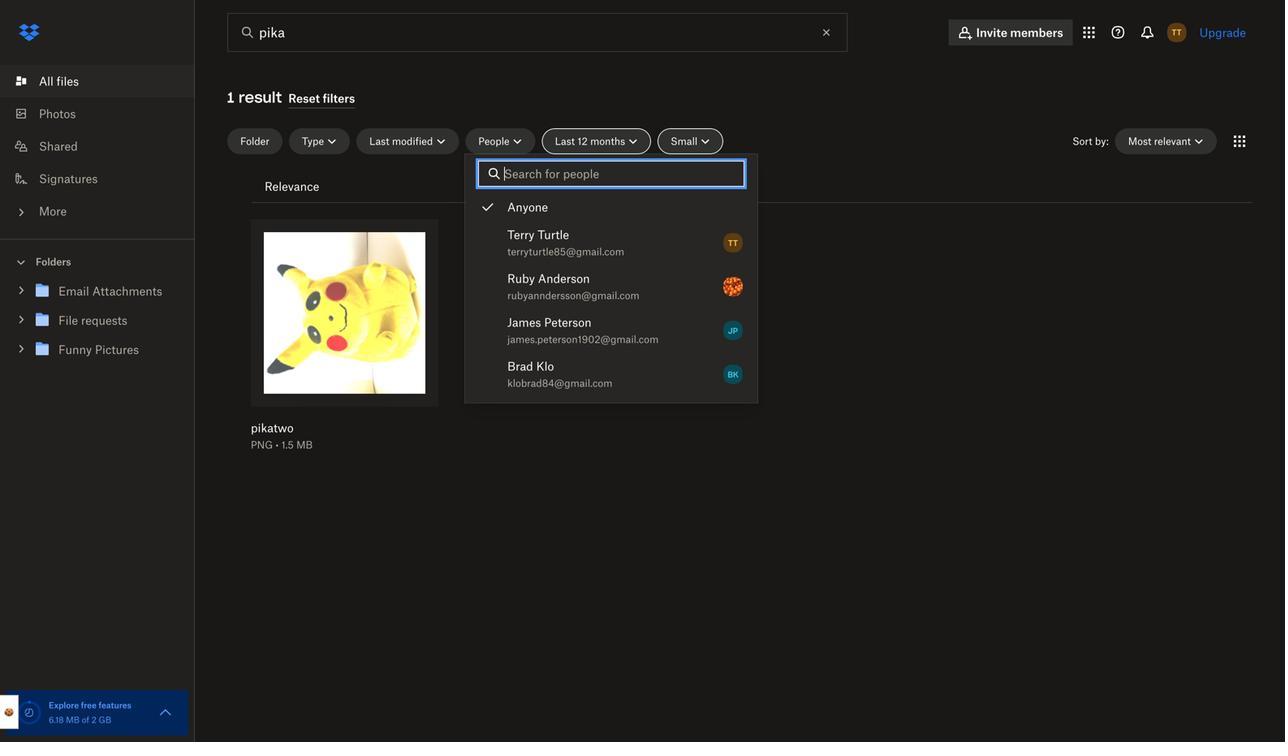 Task type: describe. For each thing, give the bounding box(es) containing it.
pikatwo png • 1.5 mb
[[251, 421, 313, 451]]

terry
[[508, 228, 535, 242]]

explore free features 6.18 mb of 2 gb
[[49, 701, 131, 725]]

sort
[[1073, 135, 1093, 147]]

more
[[39, 204, 67, 218]]

bk
[[728, 369, 739, 380]]

dropbox image
[[13, 16, 45, 49]]

folders
[[36, 256, 71, 268]]

1
[[227, 88, 234, 107]]

Search for people text field
[[504, 165, 735, 183]]

ruby anderson rubyanndersson@gmail.com
[[508, 272, 640, 302]]

explore
[[49, 701, 79, 711]]

all files link
[[13, 65, 195, 97]]

james peterson james.peterson1902@gmail.com
[[508, 316, 659, 346]]

brad klo klobrad84@gmail.com
[[508, 359, 613, 389]]

james
[[508, 316, 541, 329]]

upgrade link
[[1200, 26, 1247, 39]]

anyone
[[508, 200, 548, 214]]

tt
[[729, 238, 738, 248]]

all files
[[39, 74, 79, 88]]

photos
[[39, 107, 76, 121]]

ruby anderson option
[[465, 265, 758, 309]]

turtle
[[538, 228, 569, 242]]

more image
[[13, 204, 29, 221]]

terryturtle85@gmail.com
[[508, 246, 625, 258]]

photos link
[[13, 97, 195, 130]]

rubyanndersson@gmail.com
[[508, 290, 640, 302]]

ruby
[[508, 272, 535, 286]]

people button
[[466, 128, 536, 154]]

6.18
[[49, 715, 64, 725]]

list containing all files
[[0, 55, 195, 239]]

Search in folder "Dropbox" text field
[[259, 23, 814, 42]]



Task type: vqa. For each thing, say whether or not it's contained in the screenshot.
Anderson
yes



Task type: locate. For each thing, give the bounding box(es) containing it.
klobrad84@gmail.com
[[508, 377, 613, 389]]

ra image
[[724, 277, 743, 296]]

people
[[479, 135, 510, 147]]

signatures link
[[13, 162, 195, 195]]

upgrade
[[1200, 26, 1247, 39]]

list
[[0, 55, 195, 239]]

mb
[[297, 439, 313, 451], [66, 715, 80, 725]]

png
[[251, 439, 273, 451]]

mb left of
[[66, 715, 80, 725]]

file, pikatwo.png row
[[244, 219, 439, 462]]

•
[[276, 439, 279, 451]]

folder button
[[227, 128, 283, 154]]

all files list item
[[0, 65, 195, 97]]

terry turtle option
[[465, 221, 758, 265]]

by:
[[1096, 135, 1109, 147]]

folders button
[[0, 249, 195, 273]]

james peterson option
[[465, 309, 758, 353]]

mb for pikatwo
[[297, 439, 313, 451]]

gb
[[99, 715, 111, 725]]

0 vertical spatial mb
[[297, 439, 313, 451]]

klo
[[537, 359, 554, 373]]

signatures
[[39, 172, 98, 186]]

of
[[82, 715, 89, 725]]

james.peterson1902@gmail.com
[[508, 333, 659, 346]]

folder
[[240, 135, 270, 147]]

features
[[99, 701, 131, 711]]

group
[[0, 273, 195, 376]]

free
[[81, 701, 97, 711]]

relevance
[[265, 180, 320, 193]]

1.5
[[282, 439, 294, 451]]

terry turtle terryturtle85@gmail.com
[[508, 228, 625, 258]]

anderson
[[538, 272, 590, 286]]

brad
[[508, 359, 534, 373]]

files
[[57, 74, 79, 88]]

brad klo option
[[465, 353, 758, 396]]

shared
[[39, 139, 78, 153]]

sort by:
[[1073, 135, 1109, 147]]

mb inside explore free features 6.18 mb of 2 gb
[[66, 715, 80, 725]]

pikatwo button
[[251, 421, 396, 435]]

1 vertical spatial mb
[[66, 715, 80, 725]]

shared link
[[13, 130, 195, 162]]

mb right 1.5
[[297, 439, 313, 451]]

2
[[92, 715, 97, 725]]

mb for explore
[[66, 715, 80, 725]]

jp
[[728, 326, 739, 336]]

all
[[39, 74, 53, 88]]

peterson
[[545, 316, 592, 329]]

anyone option
[[465, 193, 758, 221]]

result
[[239, 88, 282, 107]]

quota usage element
[[16, 700, 42, 726]]

0 horizontal spatial mb
[[66, 715, 80, 725]]

1 result
[[227, 88, 282, 107]]

pikatwo
[[251, 421, 294, 435]]

1 horizontal spatial mb
[[297, 439, 313, 451]]

mb inside pikatwo png • 1.5 mb
[[297, 439, 313, 451]]



